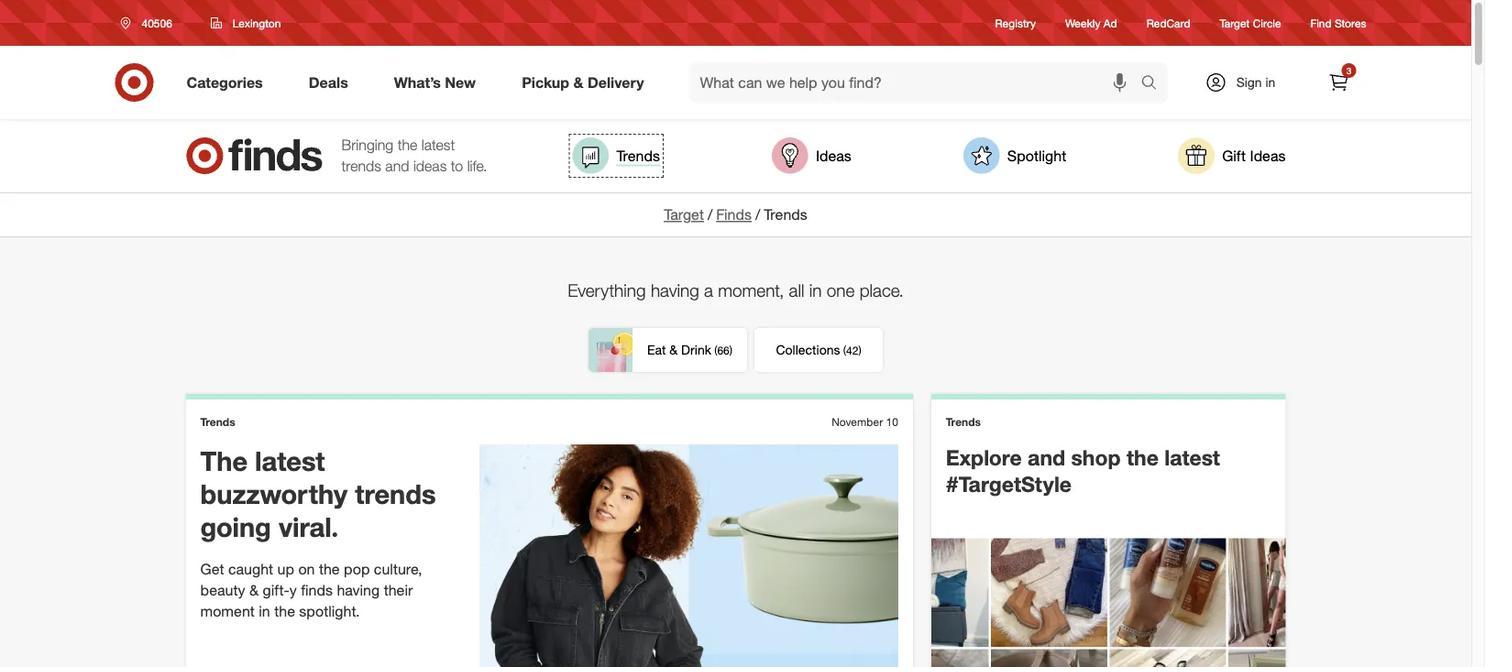 Task type: describe. For each thing, give the bounding box(es) containing it.
1 / from the left
[[708, 206, 713, 224]]

pickup
[[522, 73, 570, 91]]

target for target circle
[[1220, 16, 1251, 30]]

target / finds / trends
[[664, 206, 808, 224]]

the inside bringing the latest trends and ideas to life.
[[398, 136, 418, 154]]

) inside "collections ( 42 )"
[[859, 344, 862, 358]]

moment,
[[718, 280, 785, 301]]

shop
[[1072, 445, 1121, 471]]

trends right 'finds'
[[764, 206, 808, 224]]

finds
[[301, 582, 333, 600]]

explore
[[946, 445, 1022, 471]]

one
[[827, 280, 855, 301]]

having inside get caught up on the pop culture, beauty & gift-y finds  having their moment in the spotlight.
[[337, 582, 380, 600]]

lexington button
[[199, 6, 293, 39]]

3 link
[[1319, 62, 1360, 103]]

1 vertical spatial in
[[810, 280, 822, 301]]

viral.
[[279, 511, 339, 544]]

& for pickup
[[574, 73, 584, 91]]

and inside bringing the latest trends and ideas to life.
[[386, 157, 410, 175]]

gift
[[1223, 147, 1247, 165]]

trends link
[[573, 138, 660, 174]]

categories
[[187, 73, 263, 91]]

What can we help you find? suggestions appear below search field
[[689, 62, 1146, 103]]

find
[[1311, 16, 1332, 30]]

spotlight
[[1008, 147, 1067, 165]]

registry link
[[996, 15, 1036, 31]]

0 vertical spatial having
[[651, 280, 700, 301]]

deals
[[309, 73, 348, 91]]

culture,
[[374, 561, 422, 579]]

the right on
[[319, 561, 340, 579]]

the latest buzzworthy trends going viral.
[[200, 445, 436, 544]]

beauty
[[200, 582, 245, 600]]

their
[[384, 582, 413, 600]]

40506
[[142, 16, 172, 30]]

deals link
[[293, 62, 371, 103]]

#targetstyle
[[946, 471, 1072, 497]]

delivery
[[588, 73, 644, 91]]

target link
[[664, 206, 704, 224]]

search
[[1133, 75, 1177, 93]]

finds
[[717, 206, 752, 224]]

new
[[445, 73, 476, 91]]

up
[[278, 561, 294, 579]]

target circle link
[[1220, 15, 1282, 31]]

stores
[[1335, 16, 1367, 30]]

66
[[718, 344, 730, 358]]

eat
[[648, 342, 666, 358]]

trends up explore
[[946, 415, 981, 429]]

the latest buzzworthy trends going viral. image
[[480, 445, 899, 668]]

life.
[[467, 157, 487, 175]]

weekly
[[1066, 16, 1101, 30]]

) inside eat & drink ( 66 )
[[730, 344, 733, 358]]

latest inside bringing the latest trends and ideas to life.
[[422, 136, 455, 154]]

collage of people showing off their #targetstyle image
[[932, 539, 1286, 668]]

a
[[704, 280, 713, 301]]

ad
[[1104, 16, 1118, 30]]

sign in
[[1237, 74, 1276, 90]]

what's new link
[[379, 62, 499, 103]]

everything having a moment, all in one place.
[[568, 280, 904, 301]]

registry
[[996, 16, 1036, 30]]

november
[[832, 415, 883, 429]]

ideas link
[[772, 138, 852, 174]]

collections
[[776, 342, 841, 358]]

trends for bringing the latest trends and ideas to life.
[[342, 157, 382, 175]]

2 / from the left
[[756, 206, 761, 224]]

spotlight link
[[964, 138, 1067, 174]]

explore and shop the latest #targetstyle
[[946, 445, 1221, 497]]

on
[[298, 561, 315, 579]]

1 ideas from the left
[[816, 147, 852, 165]]

get
[[200, 561, 224, 579]]

lexington
[[233, 16, 281, 30]]



Task type: vqa. For each thing, say whether or not it's contained in the screenshot.
latest inside "the latest buzzworthy trends going viral."
yes



Task type: locate. For each thing, give the bounding box(es) containing it.
1 vertical spatial having
[[337, 582, 380, 600]]

trends up the culture,
[[355, 478, 436, 511]]

& for eat
[[670, 342, 678, 358]]

2 horizontal spatial &
[[670, 342, 678, 358]]

gift-
[[263, 582, 290, 600]]

and up #targetstyle
[[1028, 445, 1066, 471]]

what's
[[394, 73, 441, 91]]

trends inside the latest buzzworthy trends going viral.
[[355, 478, 436, 511]]

2 horizontal spatial in
[[1266, 74, 1276, 90]]

gift ideas
[[1223, 147, 1286, 165]]

1 vertical spatial target
[[664, 206, 704, 224]]

having left a
[[651, 280, 700, 301]]

1 horizontal spatial )
[[859, 344, 862, 358]]

2 vertical spatial in
[[259, 603, 270, 621]]

target left the circle
[[1220, 16, 1251, 30]]

november 10
[[832, 415, 899, 429]]

1 ) from the left
[[730, 344, 733, 358]]

buzzworthy
[[200, 478, 348, 511]]

target for target / finds / trends
[[664, 206, 704, 224]]

1 vertical spatial trends
[[355, 478, 436, 511]]

2 ) from the left
[[859, 344, 862, 358]]

everything
[[568, 280, 646, 301]]

find stores
[[1311, 16, 1367, 30]]

bringing the latest trends and ideas to life.
[[342, 136, 487, 175]]

0 horizontal spatial and
[[386, 157, 410, 175]]

sign in link
[[1190, 62, 1305, 103]]

in down the gift-
[[259, 603, 270, 621]]

)
[[730, 344, 733, 358], [859, 344, 862, 358]]

finds link
[[717, 206, 752, 224]]

1 vertical spatial and
[[1028, 445, 1066, 471]]

redcard
[[1147, 16, 1191, 30]]

ideas
[[414, 157, 447, 175]]

trends
[[617, 147, 660, 165], [764, 206, 808, 224], [200, 415, 235, 429], [946, 415, 981, 429]]

circle
[[1254, 16, 1282, 30]]

& right eat at the left bottom
[[670, 342, 678, 358]]

y
[[290, 582, 297, 600]]

1 horizontal spatial &
[[574, 73, 584, 91]]

to
[[451, 157, 463, 175]]

3
[[1347, 65, 1352, 76]]

0 vertical spatial in
[[1266, 74, 1276, 90]]

get caught up on the pop culture, beauty & gift-y finds  having their moment in the spotlight.
[[200, 561, 422, 621]]

and inside explore and shop the latest #targetstyle
[[1028, 445, 1066, 471]]

( inside "collections ( 42 )"
[[844, 344, 847, 358]]

trends up the
[[200, 415, 235, 429]]

1 ( from the left
[[715, 344, 718, 358]]

target finds image
[[186, 138, 323, 174]]

2 ( from the left
[[844, 344, 847, 358]]

1 horizontal spatial /
[[756, 206, 761, 224]]

1 horizontal spatial in
[[810, 280, 822, 301]]

eat & drink ( 66 )
[[648, 342, 733, 358]]

search button
[[1133, 62, 1177, 106]]

0 horizontal spatial (
[[715, 344, 718, 358]]

latest
[[422, 136, 455, 154], [255, 445, 325, 478], [1165, 445, 1221, 471]]

0 vertical spatial &
[[574, 73, 584, 91]]

in right all
[[810, 280, 822, 301]]

collections ( 42 )
[[776, 342, 862, 358]]

the right shop
[[1127, 445, 1159, 471]]

/ left "finds" 'link'
[[708, 206, 713, 224]]

ideas
[[816, 147, 852, 165], [1251, 147, 1286, 165]]

the
[[398, 136, 418, 154], [1127, 445, 1159, 471], [319, 561, 340, 579], [274, 603, 295, 621]]

0 horizontal spatial in
[[259, 603, 270, 621]]

0 vertical spatial and
[[386, 157, 410, 175]]

caught
[[228, 561, 273, 579]]

target left 'finds'
[[664, 206, 704, 224]]

2 horizontal spatial latest
[[1165, 445, 1221, 471]]

trends inside "link"
[[617, 147, 660, 165]]

0 vertical spatial target
[[1220, 16, 1251, 30]]

(
[[715, 344, 718, 358], [844, 344, 847, 358]]

sign
[[1237, 74, 1263, 90]]

/
[[708, 206, 713, 224], [756, 206, 761, 224]]

42
[[847, 344, 859, 358]]

& inside get caught up on the pop culture, beauty & gift-y finds  having their moment in the spotlight.
[[250, 582, 259, 600]]

1 horizontal spatial latest
[[422, 136, 455, 154]]

latest inside explore and shop the latest #targetstyle
[[1165, 445, 1221, 471]]

and left ideas
[[386, 157, 410, 175]]

trends inside bringing the latest trends and ideas to life.
[[342, 157, 382, 175]]

bringing
[[342, 136, 394, 154]]

( inside eat & drink ( 66 )
[[715, 344, 718, 358]]

0 horizontal spatial /
[[708, 206, 713, 224]]

spotlight.
[[299, 603, 360, 621]]

the up ideas
[[398, 136, 418, 154]]

2 vertical spatial &
[[250, 582, 259, 600]]

trends down bringing
[[342, 157, 382, 175]]

in
[[1266, 74, 1276, 90], [810, 280, 822, 301], [259, 603, 270, 621]]

latest inside the latest buzzworthy trends going viral.
[[255, 445, 325, 478]]

having down pop
[[337, 582, 380, 600]]

2 ideas from the left
[[1251, 147, 1286, 165]]

what's new
[[394, 73, 476, 91]]

the
[[200, 445, 248, 478]]

0 horizontal spatial having
[[337, 582, 380, 600]]

1 horizontal spatial having
[[651, 280, 700, 301]]

( right 'collections' on the right bottom of page
[[844, 344, 847, 358]]

0 horizontal spatial ideas
[[816, 147, 852, 165]]

pickup & delivery link
[[506, 62, 667, 103]]

moment
[[200, 603, 255, 621]]

place.
[[860, 280, 904, 301]]

& down caught at the bottom left of the page
[[250, 582, 259, 600]]

1 horizontal spatial target
[[1220, 16, 1251, 30]]

the inside explore and shop the latest #targetstyle
[[1127, 445, 1159, 471]]

in inside get caught up on the pop culture, beauty & gift-y finds  having their moment in the spotlight.
[[259, 603, 270, 621]]

and
[[386, 157, 410, 175], [1028, 445, 1066, 471]]

0 vertical spatial trends
[[342, 157, 382, 175]]

gift ideas link
[[1179, 138, 1286, 174]]

drink
[[682, 342, 712, 358]]

0 horizontal spatial target
[[664, 206, 704, 224]]

) right 'collections' on the right bottom of page
[[859, 344, 862, 358]]

1 horizontal spatial and
[[1028, 445, 1066, 471]]

1 horizontal spatial (
[[844, 344, 847, 358]]

pop
[[344, 561, 370, 579]]

categories link
[[171, 62, 286, 103]]

target circle
[[1220, 16, 1282, 30]]

the down y
[[274, 603, 295, 621]]

( right drink
[[715, 344, 718, 358]]

redcard link
[[1147, 15, 1191, 31]]

going
[[200, 511, 271, 544]]

0 horizontal spatial )
[[730, 344, 733, 358]]

) right drink
[[730, 344, 733, 358]]

weekly ad
[[1066, 16, 1118, 30]]

0 horizontal spatial &
[[250, 582, 259, 600]]

trends down delivery
[[617, 147, 660, 165]]

1 vertical spatial &
[[670, 342, 678, 358]]

40506 button
[[109, 6, 192, 39]]

pickup & delivery
[[522, 73, 644, 91]]

1 horizontal spatial ideas
[[1251, 147, 1286, 165]]

find stores link
[[1311, 15, 1367, 31]]

weekly ad link
[[1066, 15, 1118, 31]]

/ right 'finds'
[[756, 206, 761, 224]]

in right "sign"
[[1266, 74, 1276, 90]]

&
[[574, 73, 584, 91], [670, 342, 678, 358], [250, 582, 259, 600]]

trends
[[342, 157, 382, 175], [355, 478, 436, 511]]

all
[[789, 280, 805, 301]]

0 horizontal spatial latest
[[255, 445, 325, 478]]

& right pickup
[[574, 73, 584, 91]]

trends for the latest buzzworthy trends going viral.
[[355, 478, 436, 511]]

10
[[886, 415, 899, 429]]



